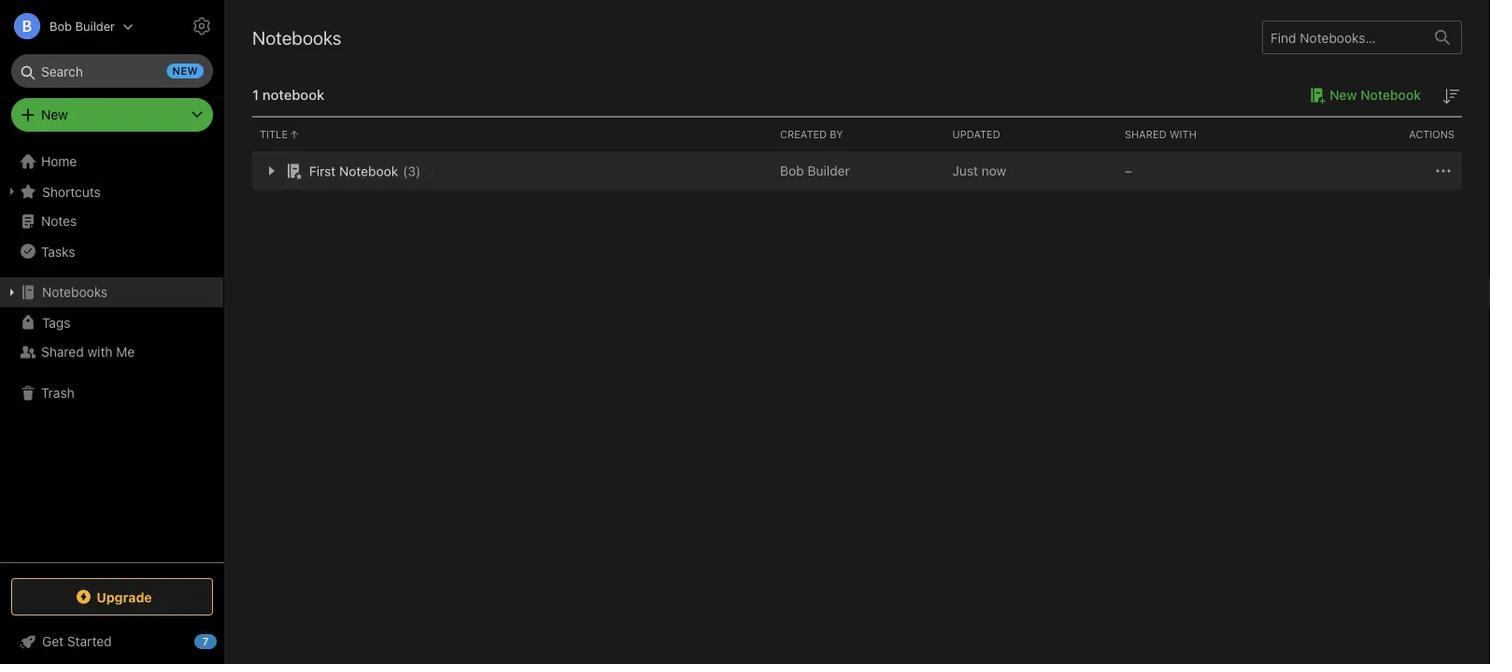 Task type: locate. For each thing, give the bounding box(es) containing it.
1 vertical spatial builder
[[808, 163, 850, 178]]

get
[[42, 634, 64, 649]]

updated
[[953, 128, 1001, 141]]

new inside button
[[1330, 87, 1357, 103]]

get started
[[42, 634, 112, 649]]

new
[[1330, 87, 1357, 103], [41, 107, 68, 122]]

arrow image
[[260, 160, 282, 182]]

just
[[953, 163, 978, 178]]

Account field
[[0, 7, 134, 45]]

shared with button
[[1118, 118, 1290, 151]]

1 vertical spatial new
[[41, 107, 68, 122]]

1 notebook
[[252, 86, 325, 103]]

1 horizontal spatial notebooks
[[252, 26, 342, 48]]

bob inside first notebook row
[[780, 163, 804, 178]]

1 vertical spatial bob
[[780, 163, 804, 178]]

builder inside first notebook row
[[808, 163, 850, 178]]

0 vertical spatial notebook
[[1361, 87, 1421, 103]]

bob down created
[[780, 163, 804, 178]]

0 vertical spatial bob
[[50, 19, 72, 33]]

0 horizontal spatial notebooks
[[42, 285, 108, 300]]

actions
[[1409, 128, 1455, 141]]

builder down by
[[808, 163, 850, 178]]

new for new
[[41, 107, 68, 122]]

0 vertical spatial builder
[[75, 19, 115, 33]]

row group
[[252, 152, 1462, 190]]

0 horizontal spatial bob builder
[[50, 19, 115, 33]]

bob
[[50, 19, 72, 33], [780, 163, 804, 178]]

tree
[[0, 147, 224, 562]]

bob builder
[[50, 19, 115, 33], [780, 163, 850, 178]]

1 horizontal spatial bob builder
[[780, 163, 850, 178]]

started
[[67, 634, 112, 649]]

More actions field
[[1433, 160, 1455, 182]]

notebook for new
[[1361, 87, 1421, 103]]

1 horizontal spatial builder
[[808, 163, 850, 178]]

notebook
[[1361, 87, 1421, 103], [339, 163, 398, 179]]

row group containing bob builder
[[252, 152, 1462, 190]]

0 horizontal spatial bob
[[50, 19, 72, 33]]

notebooks up tags
[[42, 285, 108, 300]]

bob inside the account field
[[50, 19, 72, 33]]

now
[[982, 163, 1007, 178]]

tags
[[42, 315, 70, 330]]

new notebook
[[1330, 87, 1421, 103]]

with
[[1170, 128, 1197, 141]]

1 horizontal spatial bob
[[780, 163, 804, 178]]

1 vertical spatial notebooks
[[42, 285, 108, 300]]

new search field
[[24, 54, 204, 88]]

by
[[830, 128, 843, 141]]

new inside popup button
[[41, 107, 68, 122]]

created
[[780, 128, 827, 141]]

1 horizontal spatial notebook
[[1361, 87, 1421, 103]]

home link
[[0, 147, 224, 177]]

first notebook ( 3 )
[[309, 163, 421, 179]]

shared
[[1125, 128, 1167, 141]]

builder up search text box at the top left of page
[[75, 19, 115, 33]]

0 vertical spatial new
[[1330, 87, 1357, 103]]

)
[[416, 163, 421, 179]]

notes
[[41, 214, 77, 229]]

expand notebooks image
[[5, 285, 20, 300]]

new up actions button
[[1330, 87, 1357, 103]]

(
[[403, 163, 408, 179]]

0 horizontal spatial builder
[[75, 19, 115, 33]]

notebook inside row
[[339, 163, 398, 179]]

0 horizontal spatial new
[[41, 107, 68, 122]]

notes link
[[0, 207, 223, 236]]

me
[[116, 344, 135, 360]]

1 horizontal spatial new
[[1330, 87, 1357, 103]]

notebook inside button
[[1361, 87, 1421, 103]]

0 horizontal spatial notebook
[[339, 163, 398, 179]]

new up home
[[41, 107, 68, 122]]

0 vertical spatial bob builder
[[50, 19, 115, 33]]

1 vertical spatial bob builder
[[780, 163, 850, 178]]

click to collapse image
[[217, 630, 231, 652]]

builder
[[75, 19, 115, 33], [808, 163, 850, 178]]

title button
[[252, 118, 773, 151]]

0 vertical spatial notebooks
[[252, 26, 342, 48]]

notebook up actions button
[[1361, 87, 1421, 103]]

notebook for first
[[339, 163, 398, 179]]

bob builder up search text box at the top left of page
[[50, 19, 115, 33]]

upgrade button
[[11, 578, 213, 616]]

notebooks up notebook
[[252, 26, 342, 48]]

notebook left the (
[[339, 163, 398, 179]]

notebooks
[[252, 26, 342, 48], [42, 285, 108, 300]]

Find Notebooks… text field
[[1263, 22, 1424, 53]]

tree containing home
[[0, 147, 224, 562]]

bob builder down created by
[[780, 163, 850, 178]]

1 vertical spatial notebook
[[339, 163, 398, 179]]

bob up search text box at the top left of page
[[50, 19, 72, 33]]

notebook
[[262, 86, 325, 103]]

trash
[[41, 385, 74, 401]]



Task type: vqa. For each thing, say whether or not it's contained in the screenshot.
upgrade icon
no



Task type: describe. For each thing, give the bounding box(es) containing it.
new for new notebook
[[1330, 87, 1357, 103]]

new button
[[11, 98, 213, 132]]

trash link
[[0, 378, 223, 408]]

new
[[172, 65, 198, 77]]

sort options image
[[1440, 85, 1462, 107]]

upgrade
[[97, 589, 152, 605]]

1
[[252, 86, 259, 103]]

updated button
[[945, 118, 1118, 151]]

tasks button
[[0, 236, 223, 266]]

notebooks link
[[0, 278, 223, 307]]

notebooks element
[[224, 0, 1490, 664]]

Help and Learning task checklist field
[[0, 627, 224, 657]]

shared
[[41, 344, 84, 360]]

first
[[309, 163, 336, 179]]

actions button
[[1290, 118, 1462, 151]]

row group inside notebooks element
[[252, 152, 1462, 190]]

created by button
[[773, 118, 945, 151]]

notebooks inside tree
[[42, 285, 108, 300]]

builder inside the account field
[[75, 19, 115, 33]]

new notebook button
[[1304, 84, 1421, 107]]

7
[[203, 636, 209, 648]]

with
[[87, 344, 113, 360]]

shortcuts button
[[0, 177, 223, 207]]

first notebook row
[[252, 152, 1462, 190]]

–
[[1125, 163, 1133, 178]]

bob builder inside the account field
[[50, 19, 115, 33]]

bob builder inside first notebook row
[[780, 163, 850, 178]]

Sort field
[[1440, 84, 1462, 107]]

shared with me
[[41, 344, 135, 360]]

created by
[[780, 128, 843, 141]]

tasks
[[41, 244, 75, 259]]

more actions image
[[1433, 160, 1455, 182]]

settings image
[[191, 15, 213, 37]]

Search text field
[[24, 54, 200, 88]]

3
[[408, 163, 416, 179]]

title
[[260, 128, 288, 141]]

shared with
[[1125, 128, 1197, 141]]

shared with me link
[[0, 337, 223, 367]]

just now
[[953, 163, 1007, 178]]

tags button
[[0, 307, 223, 337]]

home
[[41, 154, 77, 169]]

shortcuts
[[42, 184, 101, 199]]



